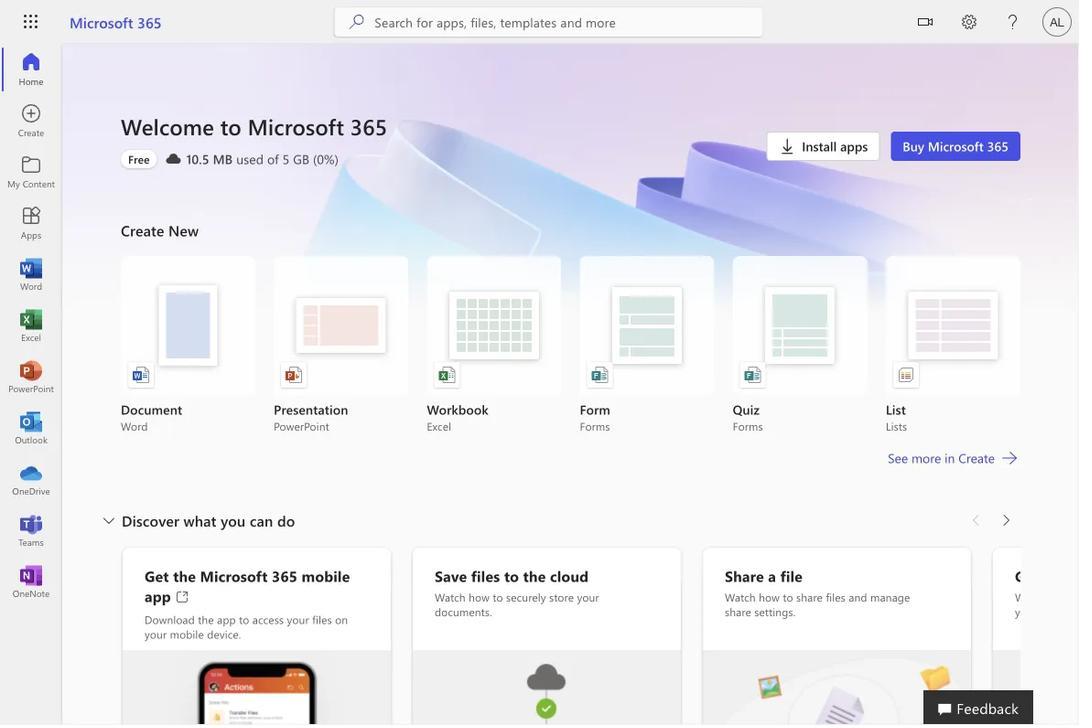 Task type: locate. For each thing, give the bounding box(es) containing it.
this account doesn't have a microsoft 365 subscription. click to view your benefits. tooltip
[[121, 150, 157, 168]]

watch down save
[[435, 590, 466, 605]]

workbook excel
[[427, 401, 489, 434]]

1 watch from the left
[[435, 590, 466, 605]]

share
[[725, 567, 764, 586]]

to left securely
[[493, 590, 503, 605]]

securely
[[506, 590, 546, 605]]

1 vertical spatial app
[[217, 613, 236, 627]]

word
[[121, 419, 148, 434]]

the inside download the app to access your files on your mobile device.
[[198, 613, 214, 627]]

how down starte
[[1049, 590, 1070, 605]]

the right download
[[198, 613, 214, 627]]

your inside save files to the cloud watch how to securely store your documents.
[[577, 590, 599, 605]]

3 how from the left
[[1049, 590, 1070, 605]]

powerpoint image
[[22, 368, 40, 386]]

get
[[145, 567, 169, 586], [1015, 567, 1039, 586]]

share down file
[[796, 590, 823, 605]]

documents.
[[435, 605, 492, 620]]

download the app to access your files on your mobile device.
[[145, 613, 348, 642]]

forms inside form forms
[[580, 419, 610, 434]]

the
[[173, 567, 196, 586], [523, 567, 546, 586], [198, 613, 214, 627]]

settings.
[[754, 605, 796, 620]]

10.5 mb used of 5 gb (0%)
[[186, 151, 339, 167]]

files left and
[[826, 590, 846, 605]]

1 horizontal spatial the
[[198, 613, 214, 627]]

0 horizontal spatial mobile
[[170, 627, 204, 642]]

watch inside save files to the cloud watch how to securely store your documents.
[[435, 590, 466, 605]]

365 inside button
[[987, 138, 1009, 155]]

in
[[945, 450, 955, 467]]

1 vertical spatial mobile
[[170, 627, 204, 642]]

excel
[[427, 419, 451, 434]]

0 vertical spatial mobile
[[302, 567, 350, 586]]

app down get the microsoft 365 mobile app on the left of the page
[[217, 613, 236, 627]]

0 vertical spatial files
[[471, 567, 500, 586]]

mobile left device.
[[170, 627, 204, 642]]

watch down share
[[725, 590, 756, 605]]

the inside get the microsoft 365 mobile app
[[173, 567, 196, 586]]

share a file image
[[703, 651, 971, 726]]

form forms
[[580, 401, 610, 434]]

manage
[[870, 590, 910, 605]]

discover what you can do button
[[96, 506, 299, 535]]

get for get starte watch how to
[[1015, 567, 1039, 586]]

on
[[335, 613, 348, 627]]

download
[[145, 613, 195, 627]]

1 horizontal spatial your
[[287, 613, 309, 627]]

your right store
[[577, 590, 599, 605]]

your
[[577, 590, 599, 605], [287, 613, 309, 627], [145, 627, 167, 642]]

do
[[277, 511, 295, 531]]

0 horizontal spatial your
[[145, 627, 167, 642]]

mobile inside get the microsoft 365 mobile app
[[302, 567, 350, 586]]

1 how from the left
[[469, 590, 490, 605]]

the up download
[[173, 567, 196, 586]]

1 horizontal spatial forms
[[733, 419, 763, 434]]

1 horizontal spatial create
[[958, 450, 995, 467]]

2 horizontal spatial files
[[826, 590, 846, 605]]

get inside get starte watch how to
[[1015, 567, 1039, 586]]

buy
[[903, 138, 924, 155]]

0 horizontal spatial get
[[145, 567, 169, 586]]

watch
[[435, 590, 466, 605], [725, 590, 756, 605], [1015, 590, 1046, 605]]

1 get from the left
[[145, 567, 169, 586]]

quiz forms
[[733, 401, 763, 434]]

get up download
[[145, 567, 169, 586]]

2 vertical spatial files
[[312, 613, 332, 627]]

list
[[886, 401, 906, 418]]

forms down form
[[580, 419, 610, 434]]

create right the in
[[958, 450, 995, 467]]

create
[[121, 221, 164, 240], [958, 450, 995, 467]]

to down file
[[783, 590, 793, 605]]

mobile up on
[[302, 567, 350, 586]]

microsoft 365
[[70, 12, 162, 32]]

device.
[[207, 627, 241, 642]]

create image
[[22, 112, 40, 130]]

discover
[[122, 511, 179, 531]]

files
[[471, 567, 500, 586], [826, 590, 846, 605], [312, 613, 332, 627]]

share down share
[[725, 605, 751, 620]]

list
[[121, 256, 1020, 434]]

app up download
[[145, 587, 171, 606]]

files left on
[[312, 613, 332, 627]]

gb
[[293, 151, 309, 167]]


[[918, 15, 933, 29]]

watch down starte
[[1015, 590, 1046, 605]]

quiz
[[733, 401, 760, 418]]

2 horizontal spatial your
[[577, 590, 599, 605]]

the for download the app to access your files on your mobile device.
[[198, 613, 214, 627]]

microsoft inside banner
[[70, 12, 133, 32]]

new quiz image
[[744, 366, 762, 384]]

None search field
[[334, 7, 763, 37]]

see more in create
[[888, 450, 995, 467]]

0 horizontal spatial files
[[312, 613, 332, 627]]

how
[[469, 590, 490, 605], [759, 590, 780, 605], [1049, 590, 1070, 605]]

Search box. Suggestions appear as you type. search field
[[375, 7, 763, 37]]

1 vertical spatial files
[[826, 590, 846, 605]]

app
[[145, 587, 171, 606], [217, 613, 236, 627]]

1 forms from the left
[[580, 419, 610, 434]]

0 vertical spatial create
[[121, 221, 164, 240]]

get started with onedrive image
[[993, 651, 1079, 726]]

2 horizontal spatial the
[[523, 567, 546, 586]]

how down a
[[759, 590, 780, 605]]

files inside save files to the cloud watch how to securely store your documents.
[[471, 567, 500, 586]]

1 vertical spatial create
[[958, 450, 995, 467]]

get inside get the microsoft 365 mobile app
[[145, 567, 169, 586]]

access
[[252, 613, 284, 627]]

create left new
[[121, 221, 164, 240]]

microsoft
[[70, 12, 133, 32], [248, 112, 344, 141], [928, 138, 984, 155], [200, 567, 268, 586]]

get left starte
[[1015, 567, 1039, 586]]

forms down the quiz
[[733, 419, 763, 434]]

365
[[137, 12, 162, 32], [350, 112, 387, 141], [987, 138, 1009, 155], [272, 567, 297, 586]]

how left securely
[[469, 590, 490, 605]]

to left access
[[239, 613, 249, 627]]

navigation
[[0, 44, 62, 608]]

10.5
[[186, 151, 209, 167]]

2 how from the left
[[759, 590, 780, 605]]

1 horizontal spatial app
[[217, 613, 236, 627]]

install apps
[[802, 138, 868, 155]]

create new
[[121, 221, 199, 240]]

0 vertical spatial app
[[145, 587, 171, 606]]

see
[[888, 450, 908, 467]]

3 watch from the left
[[1015, 590, 1046, 605]]

install apps button
[[766, 132, 880, 161]]

al button
[[1035, 0, 1079, 44]]

presentation
[[274, 401, 348, 418]]

2 watch from the left
[[725, 590, 756, 605]]

1 horizontal spatial get
[[1015, 567, 1039, 586]]

file
[[780, 567, 803, 586]]

mobile
[[302, 567, 350, 586], [170, 627, 204, 642]]

document
[[121, 401, 182, 418]]

forms
[[580, 419, 610, 434], [733, 419, 763, 434]]

0 horizontal spatial forms
[[580, 419, 610, 434]]

 button
[[903, 0, 947, 47]]

1 horizontal spatial mobile
[[302, 567, 350, 586]]

1 horizontal spatial files
[[471, 567, 500, 586]]

share
[[796, 590, 823, 605], [725, 605, 751, 620]]

none search field inside microsoft 365 banner
[[334, 7, 763, 37]]

your right access
[[287, 613, 309, 627]]

2 horizontal spatial watch
[[1015, 590, 1046, 605]]

1 horizontal spatial how
[[759, 590, 780, 605]]

0 horizontal spatial app
[[145, 587, 171, 606]]

buy microsoft 365 button
[[891, 132, 1020, 161]]

what
[[184, 511, 217, 531]]

used
[[236, 151, 264, 167]]

to down starte
[[1073, 590, 1079, 605]]

welcome
[[121, 112, 214, 141]]

1 horizontal spatial watch
[[725, 590, 756, 605]]

0 horizontal spatial how
[[469, 590, 490, 605]]

get the microsoft 365 mobile app image
[[123, 651, 391, 726]]

apps
[[840, 138, 868, 155]]

2 forms from the left
[[733, 419, 763, 434]]

365 inside banner
[[137, 12, 162, 32]]

save
[[435, 567, 467, 586]]

feedback
[[957, 698, 1019, 718]]

microsoft inside button
[[928, 138, 984, 155]]

2 get from the left
[[1015, 567, 1039, 586]]

files right save
[[471, 567, 500, 586]]

0 horizontal spatial watch
[[435, 590, 466, 605]]

get for get the microsoft 365 mobile app
[[145, 567, 169, 586]]

mb
[[213, 151, 233, 167]]

the up securely
[[523, 567, 546, 586]]

to
[[220, 112, 242, 141], [504, 567, 519, 586], [493, 590, 503, 605], [783, 590, 793, 605], [1073, 590, 1079, 605], [239, 613, 249, 627]]

onenote image
[[22, 573, 40, 591]]

0 horizontal spatial create
[[121, 221, 164, 240]]

lists
[[886, 419, 907, 434]]

app inside download the app to access your files on your mobile device.
[[217, 613, 236, 627]]

your left device.
[[145, 627, 167, 642]]

2 horizontal spatial how
[[1049, 590, 1070, 605]]

to up securely
[[504, 567, 519, 586]]

0 horizontal spatial the
[[173, 567, 196, 586]]



Task type: vqa. For each thing, say whether or not it's contained in the screenshot.


Task type: describe. For each thing, give the bounding box(es) containing it.
1 horizontal spatial share
[[796, 590, 823, 605]]

get starte watch how to
[[1015, 567, 1079, 620]]

0 horizontal spatial share
[[725, 605, 751, 620]]

word document image
[[132, 366, 150, 384]]

mobile inside download the app to access your files on your mobile device.
[[170, 627, 204, 642]]

microsoft inside get the microsoft 365 mobile app
[[200, 567, 268, 586]]

you
[[221, 511, 246, 531]]

app inside get the microsoft 365 mobile app
[[145, 587, 171, 606]]

how inside save files to the cloud watch how to securely store your documents.
[[469, 590, 490, 605]]

next image
[[997, 506, 1015, 535]]

my content image
[[22, 163, 40, 181]]

see more in create link
[[886, 448, 1020, 470]]

powerpoint presentation image
[[285, 366, 303, 384]]

word image
[[22, 265, 40, 284]]

of
[[267, 151, 279, 167]]

list containing document
[[121, 256, 1020, 434]]

how inside share a file watch how to share files and manage share settings.
[[759, 590, 780, 605]]

presentation powerpoint
[[274, 401, 348, 434]]

the inside save files to the cloud watch how to securely store your documents.
[[523, 567, 546, 586]]

excel image
[[22, 317, 40, 335]]

teams image
[[22, 522, 40, 540]]

to up mb
[[220, 112, 242, 141]]

document word
[[121, 401, 182, 434]]

more
[[912, 450, 941, 467]]

save files to the cloud watch how to securely store your documents.
[[435, 567, 599, 620]]

store
[[549, 590, 574, 605]]

forms survey image
[[591, 366, 609, 384]]

and
[[849, 590, 867, 605]]

starte
[[1044, 567, 1079, 586]]

al
[[1050, 15, 1064, 29]]

365 inside get the microsoft 365 mobile app
[[272, 567, 297, 586]]

feedback button
[[924, 691, 1033, 726]]

list lists
[[886, 401, 907, 434]]

share a file watch how to share files and manage share settings.
[[725, 567, 910, 620]]

to inside get starte watch how to
[[1073, 590, 1079, 605]]

buy microsoft 365
[[903, 138, 1009, 155]]

discover what you can do
[[122, 511, 295, 531]]

cloud
[[550, 567, 589, 586]]

files inside download the app to access your files on your mobile device.
[[312, 613, 332, 627]]

powerpoint
[[274, 419, 329, 434]]

to inside download the app to access your files on your mobile device.
[[239, 613, 249, 627]]

form
[[580, 401, 610, 418]]

apps image
[[22, 214, 40, 232]]

(0%)
[[313, 151, 339, 167]]

onedrive image
[[22, 470, 40, 489]]

install
[[802, 138, 837, 155]]

watch inside share a file watch how to share files and manage share settings.
[[725, 590, 756, 605]]

save files to the cloud image
[[413, 651, 681, 726]]

excel workbook image
[[438, 366, 456, 384]]

forms for form
[[580, 419, 610, 434]]

home image
[[22, 60, 40, 79]]

the for get the microsoft 365 mobile app
[[173, 567, 196, 586]]

welcome to microsoft 365
[[121, 112, 387, 141]]

forms for quiz
[[733, 419, 763, 434]]

files inside share a file watch how to share files and manage share settings.
[[826, 590, 846, 605]]

create new element
[[121, 216, 1020, 506]]

get the microsoft 365 mobile app
[[145, 567, 350, 606]]

microsoft 365 banner
[[0, 0, 1079, 47]]

workbook
[[427, 401, 489, 418]]

how inside get starte watch how to
[[1049, 590, 1070, 605]]

to inside share a file watch how to share files and manage share settings.
[[783, 590, 793, 605]]

free
[[128, 152, 150, 167]]

5
[[282, 151, 289, 167]]

new
[[168, 221, 199, 240]]

outlook image
[[22, 419, 40, 437]]

watch inside get starte watch how to
[[1015, 590, 1046, 605]]

a
[[768, 567, 776, 586]]

can
[[250, 511, 273, 531]]

lists list image
[[897, 366, 915, 384]]



